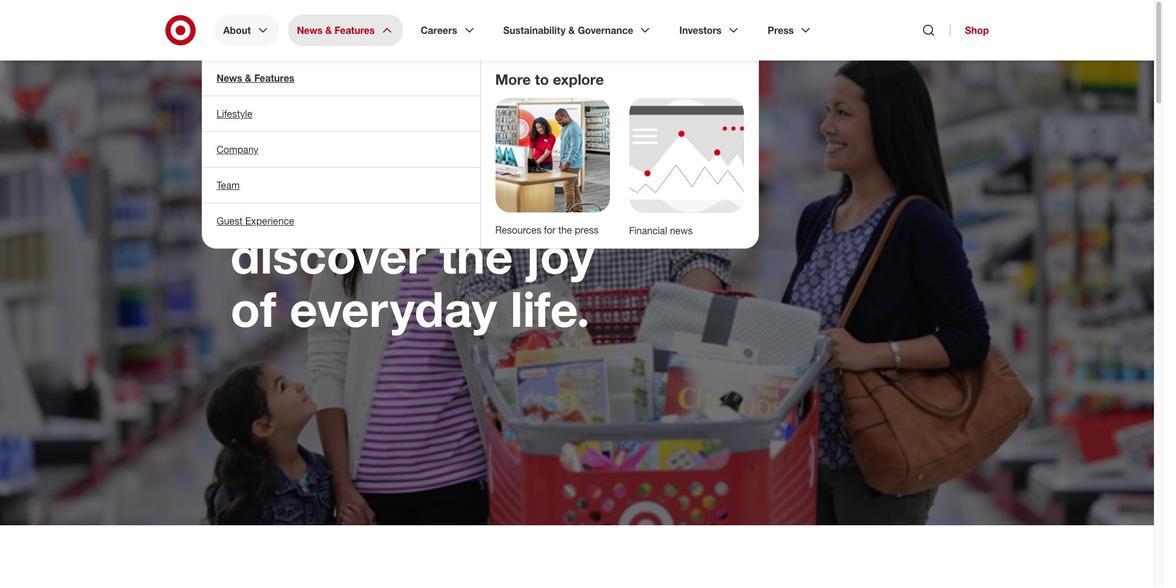 Task type: locate. For each thing, give the bounding box(es) containing it.
1 vertical spatial news & features link
[[202, 61, 480, 96]]

resources
[[495, 224, 541, 236]]

features
[[335, 24, 375, 36], [254, 72, 294, 84]]

to inside site navigation element
[[535, 70, 549, 88]]

about we're here to help all families discover the joy of everyday life.
[[231, 99, 594, 339]]

press
[[575, 224, 599, 236]]

about
[[223, 24, 251, 36], [231, 99, 272, 118]]

about inside about link
[[223, 24, 251, 36]]

lifestyle
[[217, 108, 253, 120]]

we're
[[231, 119, 360, 179]]

0 vertical spatial features
[[335, 24, 375, 36]]

news & features link
[[288, 15, 403, 46], [202, 61, 480, 96]]

0 horizontal spatial news & features
[[217, 72, 294, 84]]

shop link
[[950, 24, 989, 36]]

to
[[535, 70, 549, 88], [489, 119, 536, 179]]

news & features
[[297, 24, 375, 36], [217, 72, 294, 84]]

families
[[409, 173, 588, 232]]

more to explore
[[495, 70, 604, 88]]

resources for the press
[[495, 224, 599, 236]]

0 vertical spatial to
[[535, 70, 549, 88]]

1 horizontal spatial &
[[325, 24, 332, 36]]

company link
[[202, 132, 480, 167]]

1 vertical spatial news & features
[[217, 72, 294, 84]]

the inside "about we're here to help all families discover the joy of everyday life."
[[439, 226, 513, 285]]

all
[[343, 173, 396, 232]]

team link
[[202, 168, 480, 203]]

about for about
[[223, 24, 251, 36]]

0 horizontal spatial features
[[254, 72, 294, 84]]

1 vertical spatial about
[[231, 99, 272, 118]]

sustainability
[[503, 24, 566, 36]]

1 horizontal spatial features
[[335, 24, 375, 36]]

a target team member helps a guest in electronics image
[[495, 98, 610, 213]]

1 vertical spatial news
[[217, 72, 242, 84]]

0 vertical spatial about
[[223, 24, 251, 36]]

&
[[325, 24, 332, 36], [568, 24, 575, 36], [245, 72, 252, 84]]

news
[[670, 225, 693, 237]]

team
[[217, 179, 240, 191]]

joy
[[527, 226, 594, 285]]

the
[[558, 224, 572, 236], [439, 226, 513, 285]]

financial news
[[629, 225, 693, 237]]

1 horizontal spatial the
[[558, 224, 572, 236]]

1 vertical spatial to
[[489, 119, 536, 179]]

governance
[[578, 24, 633, 36]]

press
[[768, 24, 794, 36]]

life.
[[510, 279, 590, 339]]

0 horizontal spatial the
[[439, 226, 513, 285]]

0 vertical spatial news & features link
[[288, 15, 403, 46]]

investors link
[[671, 15, 750, 46]]

financial
[[629, 225, 667, 237]]

financial news link
[[629, 225, 693, 237]]

1 horizontal spatial news & features
[[297, 24, 375, 36]]

about inside "about we're here to help all families discover the joy of everyday life."
[[231, 99, 272, 118]]

guest experience
[[217, 215, 294, 227]]

0 vertical spatial news
[[297, 24, 323, 36]]

1 vertical spatial features
[[254, 72, 294, 84]]

explore
[[553, 70, 604, 88]]

for
[[544, 224, 556, 236]]

about link
[[215, 15, 279, 46]]

news
[[297, 24, 323, 36], [217, 72, 242, 84]]

company
[[217, 144, 258, 156]]

site navigation element
[[0, 0, 1163, 588]]



Task type: vqa. For each thing, say whether or not it's contained in the screenshot.
bottom About
yes



Task type: describe. For each thing, give the bounding box(es) containing it.
investors
[[679, 24, 722, 36]]

2 horizontal spatial &
[[568, 24, 575, 36]]

here
[[373, 119, 476, 179]]

guest experience link
[[202, 204, 480, 239]]

press link
[[759, 15, 822, 46]]

more
[[495, 70, 531, 88]]

guest
[[217, 215, 243, 227]]

everyday
[[290, 279, 497, 339]]

to inside "about we're here to help all families discover the joy of everyday life."
[[489, 119, 536, 179]]

help
[[231, 173, 329, 232]]

0 horizontal spatial &
[[245, 72, 252, 84]]

1 horizontal spatial news
[[297, 24, 323, 36]]

discover
[[231, 226, 426, 285]]

sustainability & governance
[[503, 24, 633, 36]]

careers
[[421, 24, 457, 36]]

shop
[[965, 24, 989, 36]]

careers link
[[412, 15, 485, 46]]

graphic illustration of a stock chart image
[[629, 98, 744, 213]]

sustainability & governance link
[[495, 15, 661, 46]]

experience
[[245, 215, 294, 227]]

0 vertical spatial news & features
[[297, 24, 375, 36]]

the inside site navigation element
[[558, 224, 572, 236]]

resources for the press link
[[495, 224, 599, 236]]

0 horizontal spatial news
[[217, 72, 242, 84]]

about for about we're here to help all families discover the joy of everyday life.
[[231, 99, 272, 118]]

lifestyle link
[[202, 96, 480, 131]]

of
[[231, 279, 276, 339]]



